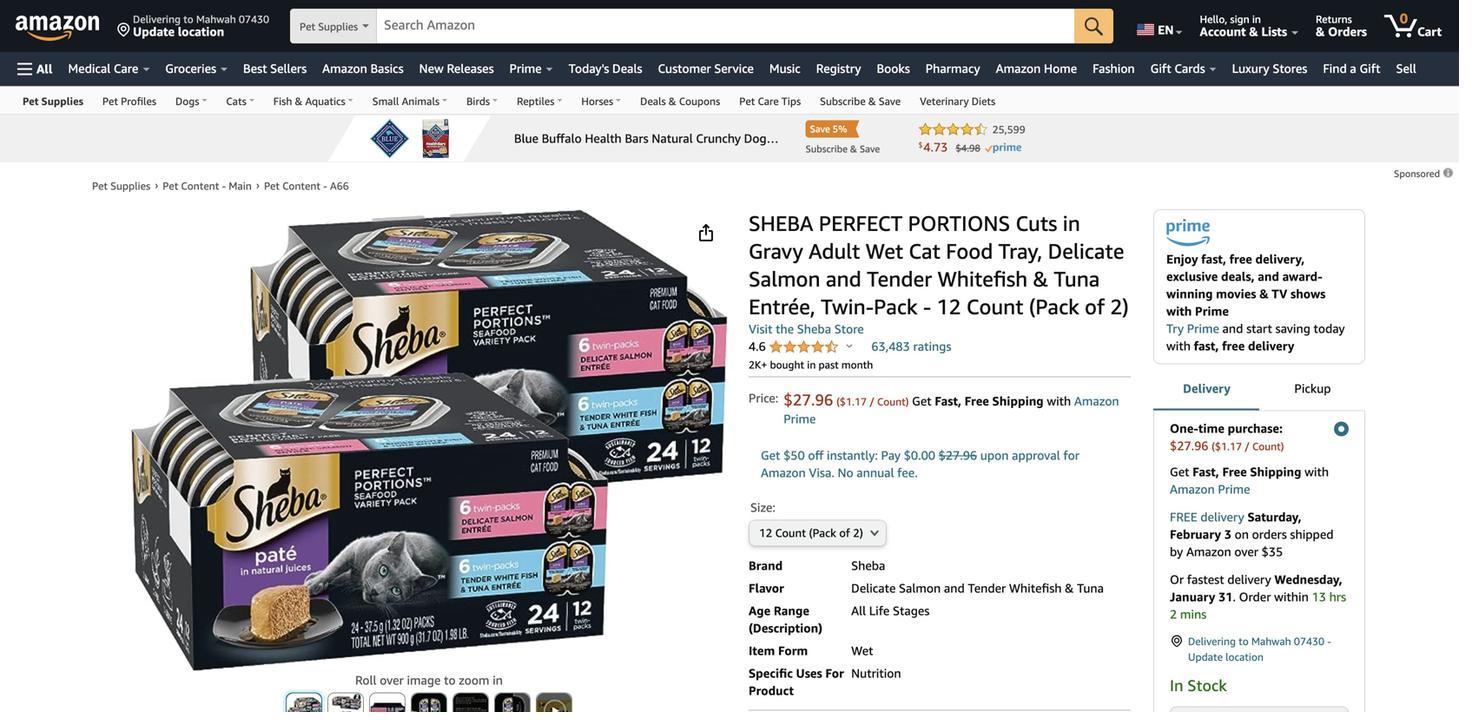 Task type: vqa. For each thing, say whether or not it's contained in the screenshot.


Task type: describe. For each thing, give the bounding box(es) containing it.
start
[[1247, 321, 1273, 336]]

item form
[[749, 644, 808, 658]]

in inside navigation navigation
[[1253, 13, 1262, 25]]

$27.96 ( $1.17 / count)
[[784, 391, 909, 409]]

0 horizontal spatial (pack
[[809, 527, 837, 540]]

delivering for location
[[133, 13, 181, 25]]

pickup
[[1295, 381, 1332, 396]]

salmon inside sheba perfect portions cuts in gravy adult wet cat food tray, delicate salmon and tender whitefish & tuna entrée, twin-pack - 12 count (pack of 2) visit the sheba store
[[749, 266, 821, 292]]

$27.96 inside one-time purchase: $27.96 ( $1.17 / count)
[[1170, 439, 1209, 453]]

. order within
[[1233, 590, 1312, 604]]

save
[[879, 95, 901, 107]]

pet content - a66 link
[[264, 180, 349, 192]]

4.6 button
[[749, 339, 853, 356]]

january
[[1170, 590, 1216, 604]]

pet supplies inside "link"
[[23, 95, 83, 107]]

tender inside sheba perfect portions cuts in gravy adult wet cat food tray, delicate salmon and tender whitefish & tuna entrée, twin-pack - 12 count (pack of 2) visit the sheba store
[[867, 266, 932, 292]]

all for all life stages
[[852, 604, 866, 618]]

no
[[838, 466, 854, 480]]

delivering to mahwah 07430 - update location
[[1189, 635, 1332, 663]]

0 vertical spatial deals
[[613, 61, 643, 76]]

one-time purchase: $27.96 ( $1.17 / count)
[[1170, 421, 1285, 453]]

with inside enjoy fast, free delivery, exclusive deals, and award- winning movies & tv shows with prime try prime
[[1167, 304, 1192, 318]]

$0.00
[[904, 448, 936, 463]]

0 horizontal spatial of
[[840, 527, 850, 540]]

account & lists
[[1200, 24, 1288, 39]]

saturday,
[[1248, 510, 1302, 524]]

uses
[[796, 666, 823, 681]]

enjoy fast, free delivery, exclusive deals, and award- winning movies & tv shows with prime try prime
[[1167, 252, 1326, 336]]

shipping for get fast, free shipping with amazon prime
[[1251, 465, 1302, 479]]

fast, free delivery
[[1194, 339, 1295, 353]]

all for all
[[36, 62, 52, 76]]

cat
[[909, 239, 941, 264]]

free inside enjoy fast, free delivery, exclusive deals, and award- winning movies & tv shows with prime try prime
[[1230, 252, 1253, 266]]

1 vertical spatial tuna
[[1077, 581, 1104, 596]]

1 vertical spatial wet
[[852, 644, 874, 658]]

specific uses for product nutrition
[[749, 666, 902, 698]]

with for get fast, free shipping with amazon prime
[[1305, 465, 1329, 479]]

basics
[[371, 61, 404, 76]]

$1.17 inside $27.96 ( $1.17 / count)
[[840, 396, 867, 408]]

zoom
[[459, 673, 490, 688]]

coupons
[[679, 95, 721, 107]]

2k+ bought in past month
[[749, 359, 873, 371]]

saving
[[1276, 321, 1311, 336]]

0 horizontal spatial supplies
[[41, 95, 83, 107]]

sheba perfect portions cuts in gravy adult wet cat food tray, delicate salmon and tender whitefish &amp; tuna entrée, twin-pack - 12 count (pack of 2) image
[[130, 210, 728, 672]]

to for update
[[1239, 635, 1249, 648]]

pet profiles
[[102, 95, 156, 107]]

sellers
[[270, 61, 307, 76]]

small animals link
[[363, 87, 457, 114]]

tray,
[[999, 239, 1043, 264]]

shows
[[1291, 287, 1326, 301]]

count inside sheba perfect portions cuts in gravy adult wet cat food tray, delicate salmon and tender whitefish & tuna entrée, twin-pack - 12 count (pack of 2) visit the sheba store
[[967, 294, 1024, 319]]

customer service link
[[650, 56, 762, 81]]

- left main
[[222, 180, 226, 192]]

gift cards link
[[1143, 56, 1225, 81]]

bought
[[770, 359, 805, 371]]

( inside one-time purchase: $27.96 ( $1.17 / count)
[[1212, 440, 1215, 453]]

fast, for get fast, free shipping with amazon prime
[[1193, 465, 1220, 479]]

cats link
[[217, 87, 264, 114]]

amazon inside get fast, free shipping with amazon prime
[[1170, 482, 1215, 496]]

find a gift link
[[1316, 56, 1389, 81]]

time
[[1199, 421, 1225, 436]]

upon
[[981, 448, 1009, 463]]

shipping for get fast, free shipping with
[[993, 394, 1044, 408]]

popover image
[[847, 344, 853, 348]]

nutrition
[[852, 666, 902, 681]]

1 vertical spatial sheba
[[852, 559, 886, 573]]

leave feedback on sponsored ad element
[[1395, 168, 1455, 179]]

Search Amazon text field
[[377, 10, 1075, 43]]

today
[[1314, 321, 1345, 336]]

1 gift from the left
[[1151, 61, 1172, 76]]

amazon prime
[[784, 394, 1120, 426]]

1 vertical spatial count
[[776, 527, 806, 540]]

birds link
[[457, 87, 508, 114]]

& inside sheba perfect portions cuts in gravy adult wet cat food tray, delicate salmon and tender whitefish & tuna entrée, twin-pack - 12 count (pack of 2) visit the sheba store
[[1034, 266, 1049, 292]]

of inside sheba perfect portions cuts in gravy adult wet cat food tray, delicate salmon and tender whitefish & tuna entrée, twin-pack - 12 count (pack of 2) visit the sheba store
[[1085, 294, 1105, 319]]

free for get fast, free shipping with
[[965, 394, 990, 408]]

returns & orders
[[1316, 13, 1368, 39]]

pet supplies link for pet content - main link
[[92, 180, 150, 192]]

tips
[[782, 95, 801, 107]]

deals,
[[1222, 269, 1255, 284]]

63,483 ratings
[[872, 339, 952, 354]]

and inside "and start saving today with"
[[1223, 321, 1244, 336]]

en link
[[1127, 4, 1191, 48]]

on orders shipped by amazon over $35
[[1170, 527, 1334, 559]]

(description)
[[749, 621, 823, 636]]

sheba
[[749, 211, 814, 236]]

reptiles link
[[508, 87, 572, 114]]

sign
[[1231, 13, 1250, 25]]

dogs
[[176, 95, 199, 107]]

and start saving today with
[[1167, 321, 1345, 353]]

entrée,
[[749, 294, 816, 319]]

reptiles
[[517, 95, 555, 107]]

0
[[1400, 10, 1409, 27]]

in inside sheba perfect portions cuts in gravy adult wet cat food tray, delicate salmon and tender whitefish & tuna entrée, twin-pack - 12 count (pack of 2) visit the sheba store
[[1063, 211, 1081, 236]]

pet supplies inside search box
[[300, 20, 358, 33]]

amazon left home
[[996, 61, 1041, 76]]

2 vertical spatial to
[[444, 673, 456, 688]]

amazon basics
[[322, 61, 404, 76]]

sell link
[[1389, 56, 1425, 81]]

prime right try
[[1188, 321, 1220, 336]]

or fastest delivery
[[1170, 572, 1275, 587]]

luxury stores
[[1233, 61, 1308, 76]]

a66
[[330, 180, 349, 192]]

fee.
[[898, 466, 918, 480]]

& inside 'link'
[[669, 95, 677, 107]]

small
[[373, 95, 399, 107]]

tv
[[1272, 287, 1288, 301]]

1 vertical spatial 2)
[[853, 527, 864, 540]]

new
[[419, 61, 444, 76]]

gift cards
[[1151, 61, 1206, 76]]

whitefish inside sheba perfect portions cuts in gravy adult wet cat food tray, delicate salmon and tender whitefish & tuna entrée, twin-pack - 12 count (pack of 2) visit the sheba store
[[938, 266, 1028, 292]]

1 vertical spatial whitefish
[[1010, 581, 1062, 596]]

.
[[1233, 590, 1236, 604]]

age
[[749, 604, 771, 618]]

new releases link
[[412, 56, 502, 81]]

purchase:
[[1228, 421, 1283, 436]]

sheba inside sheba perfect portions cuts in gravy adult wet cat food tray, delicate salmon and tender whitefish & tuna entrée, twin-pack - 12 count (pack of 2) visit the sheba store
[[797, 322, 832, 336]]

veterinary diets
[[920, 95, 996, 107]]

pet supplies › pet content - main › pet content - a66
[[92, 179, 349, 192]]

veterinary
[[920, 95, 969, 107]]

in right zoom on the bottom
[[493, 673, 503, 688]]

1 vertical spatial free
[[1223, 339, 1245, 353]]

with for get fast, free shipping with
[[1047, 394, 1072, 408]]

item
[[749, 644, 775, 658]]

birds
[[467, 95, 490, 107]]

& inside "link"
[[295, 95, 303, 107]]

form
[[779, 644, 808, 658]]

tab list containing delivery
[[1154, 367, 1366, 412]]

prime inside navigation navigation
[[510, 61, 542, 76]]

roll
[[355, 673, 377, 688]]

order
[[1240, 590, 1272, 604]]

specific
[[749, 666, 793, 681]]

on
[[1235, 527, 1249, 542]]

0 horizontal spatial $27.96
[[784, 391, 834, 409]]

amazon inside upon approval for amazon visa. no annual fee.
[[761, 466, 806, 480]]

pet inside search box
[[300, 20, 315, 33]]

try prime link
[[1167, 321, 1220, 336]]

sponsored
[[1395, 168, 1443, 179]]

(pack inside sheba perfect portions cuts in gravy adult wet cat food tray, delicate salmon and tender whitefish & tuna entrée, twin-pack - 12 count (pack of 2) visit the sheba store
[[1029, 294, 1080, 319]]

profiles
[[121, 95, 156, 107]]

& inside returns & orders
[[1316, 24, 1325, 39]]

amazon prime link for get fast, free shipping with
[[784, 394, 1120, 426]]

prime inside amazon prime
[[784, 412, 816, 426]]

luxury stores link
[[1225, 56, 1316, 81]]

veterinary diets link
[[911, 87, 1005, 114]]

$1.17 inside one-time purchase: $27.96 ( $1.17 / count)
[[1215, 440, 1243, 453]]

size:
[[751, 500, 776, 515]]

get for get fast, free shipping with amazon prime
[[1170, 465, 1190, 479]]

fashion link
[[1085, 56, 1143, 81]]

perfect
[[819, 211, 903, 236]]



Task type: locate. For each thing, give the bounding box(es) containing it.
get for get fast, free shipping with
[[912, 394, 932, 408]]

0 horizontal spatial sheba
[[797, 322, 832, 336]]

1 horizontal spatial 07430
[[1295, 635, 1325, 648]]

1 vertical spatial (pack
[[809, 527, 837, 540]]

1 horizontal spatial 2)
[[1111, 294, 1129, 319]]

mahwah for update
[[1252, 635, 1292, 648]]

0 horizontal spatial fast,
[[935, 394, 962, 408]]

count) up pay
[[878, 396, 909, 408]]

0 vertical spatial fast,
[[935, 394, 962, 408]]

february
[[1170, 527, 1222, 542]]

1 horizontal spatial get
[[912, 394, 932, 408]]

stages
[[893, 604, 930, 618]]

month
[[842, 359, 873, 371]]

fast, inside enjoy fast, free delivery, exclusive deals, and award- winning movies & tv shows with prime try prime
[[1202, 252, 1227, 266]]

animals
[[402, 95, 440, 107]]

with up try
[[1167, 304, 1192, 318]]

1 vertical spatial count)
[[1253, 440, 1285, 453]]

navigation navigation
[[0, 0, 1460, 115]]

1 horizontal spatial pet supplies
[[300, 20, 358, 33]]

0 vertical spatial free
[[1230, 252, 1253, 266]]

care for medical
[[114, 61, 138, 76]]

0 vertical spatial shipping
[[993, 394, 1044, 408]]

amazon inside on orders shipped by amazon over $35
[[1187, 545, 1232, 559]]

07430 inside delivering to mahwah 07430 update location
[[239, 13, 269, 25]]

free delivery link
[[1170, 510, 1245, 524]]

0 horizontal spatial shipping
[[993, 394, 1044, 408]]

pet supplies link down all button
[[13, 87, 93, 114]]

2 vertical spatial get
[[1170, 465, 1190, 479]]

$1.17
[[840, 396, 867, 408], [1215, 440, 1243, 453]]

deals right today's
[[613, 61, 643, 76]]

0 horizontal spatial content
[[181, 180, 219, 192]]

pet profiles link
[[93, 87, 166, 114]]

sheba up the 4.6 button
[[797, 322, 832, 336]]

› right main
[[256, 179, 260, 191]]

delivering down mins
[[1189, 635, 1236, 648]]

supplies inside pet supplies › pet content - main › pet content - a66
[[110, 180, 150, 192]]

1 horizontal spatial sheba
[[852, 559, 886, 573]]

delivering up groceries
[[133, 13, 181, 25]]

wet inside sheba perfect portions cuts in gravy adult wet cat food tray, delicate salmon and tender whitefish & tuna entrée, twin-pack - 12 count (pack of 2) visit the sheba store
[[866, 239, 904, 264]]

$1.17 down month
[[840, 396, 867, 408]]

amazon prime link up $0.00
[[784, 394, 1120, 426]]

care up pet profiles link
[[114, 61, 138, 76]]

tuna inside sheba perfect portions cuts in gravy adult wet cat food tray, delicate salmon and tender whitefish & tuna entrée, twin-pack - 12 count (pack of 2) visit the sheba store
[[1054, 266, 1100, 292]]

free down one-time purchase: $27.96 ( $1.17 / count)
[[1223, 465, 1247, 479]]

- left a66 on the top
[[323, 180, 327, 192]]

music
[[770, 61, 801, 76]]

1 content from the left
[[181, 180, 219, 192]]

subscribe & save
[[820, 95, 901, 107]]

fashion
[[1093, 61, 1135, 76]]

registry
[[817, 61, 862, 76]]

0 horizontal spatial over
[[380, 673, 404, 688]]

for
[[826, 666, 844, 681]]

13
[[1312, 590, 1327, 604]]

1 vertical spatial delivery
[[1201, 510, 1245, 524]]

fast, for get fast, free shipping with
[[935, 394, 962, 408]]

0 vertical spatial free
[[965, 394, 990, 408]]

main
[[229, 180, 252, 192]]

tab list
[[1154, 367, 1366, 412]]

1 horizontal spatial $27.96
[[939, 448, 978, 463]]

orders
[[1329, 24, 1368, 39]]

1 vertical spatial update
[[1189, 651, 1223, 663]]

0 vertical spatial over
[[1235, 545, 1259, 559]]

gift left cards
[[1151, 61, 1172, 76]]

( down time
[[1212, 440, 1215, 453]]

find
[[1324, 61, 1347, 76]]

1 vertical spatial amazon prime link
[[1170, 482, 1251, 496]]

update up groceries
[[133, 24, 175, 39]]

2 › from the left
[[256, 179, 260, 191]]

gift
[[1151, 61, 1172, 76], [1360, 61, 1381, 76]]

1 vertical spatial 07430
[[1295, 635, 1325, 648]]

count) down purchase:
[[1253, 440, 1285, 453]]

( inside $27.96 ( $1.17 / count)
[[837, 396, 840, 408]]

› left pet content - main link
[[155, 179, 158, 191]]

2 content from the left
[[282, 180, 321, 192]]

1 vertical spatial of
[[840, 527, 850, 540]]

0 horizontal spatial all
[[36, 62, 52, 76]]

best sellers link
[[236, 56, 315, 81]]

$27.96 left upon
[[939, 448, 978, 463]]

to inside the delivering to mahwah 07430 - update location
[[1239, 635, 1249, 648]]

1 horizontal spatial supplies
[[110, 180, 150, 192]]

2) left winning at the right of the page
[[1111, 294, 1129, 319]]

amazon inside amazon prime
[[1075, 394, 1120, 408]]

4.6
[[749, 339, 769, 354]]

to
[[183, 13, 194, 25], [1239, 635, 1249, 648], [444, 673, 456, 688]]

deals down customer
[[641, 95, 666, 107]]

delivering inside the delivering to mahwah 07430 - update location
[[1189, 635, 1236, 648]]

to left zoom on the bottom
[[444, 673, 456, 688]]

1 vertical spatial (
[[1212, 440, 1215, 453]]

get fast, free shipping with
[[912, 394, 1075, 408]]

enjoy
[[1167, 252, 1199, 266]]

2 horizontal spatial get
[[1170, 465, 1190, 479]]

1 vertical spatial deals
[[641, 95, 666, 107]]

update
[[133, 24, 175, 39], [1189, 651, 1223, 663]]

1 vertical spatial pet supplies link
[[92, 180, 150, 192]]

delicate inside sheba perfect portions cuts in gravy adult wet cat food tray, delicate salmon and tender whitefish & tuna entrée, twin-pack - 12 count (pack of 2) visit the sheba store
[[1048, 239, 1125, 264]]

count down tray,
[[967, 294, 1024, 319]]

07430 down 13
[[1295, 635, 1325, 648]]

shipping up approval
[[993, 394, 1044, 408]]

groceries link
[[157, 56, 236, 81]]

1 horizontal spatial count
[[967, 294, 1024, 319]]

pickup link
[[1260, 367, 1366, 412]]

1 horizontal spatial salmon
[[899, 581, 941, 596]]

shipping inside get fast, free shipping with amazon prime
[[1251, 465, 1302, 479]]

0 vertical spatial mahwah
[[196, 13, 236, 25]]

location inside delivering to mahwah 07430 update location
[[178, 24, 224, 39]]

amazon prime logo image
[[1167, 219, 1210, 251]]

to for location
[[183, 13, 194, 25]]

0 horizontal spatial free
[[965, 394, 990, 408]]

delivering inside delivering to mahwah 07430 update location
[[133, 13, 181, 25]]

(pack down tray,
[[1029, 294, 1080, 319]]

12 down 'size:' at right bottom
[[759, 527, 773, 540]]

whitefish
[[938, 266, 1028, 292], [1010, 581, 1062, 596]]

amazon down $50
[[761, 466, 806, 480]]

radio active image
[[1335, 422, 1349, 436]]

all left the life
[[852, 604, 866, 618]]

wet down perfect
[[866, 239, 904, 264]]

hello,
[[1200, 13, 1228, 25]]

prime inside get fast, free shipping with amazon prime
[[1219, 482, 1251, 496]]

/ down purchase:
[[1245, 440, 1250, 453]]

pet
[[300, 20, 315, 33], [23, 95, 39, 107], [102, 95, 118, 107], [740, 95, 755, 107], [92, 180, 108, 192], [163, 180, 178, 192], [264, 180, 280, 192]]

a
[[1351, 61, 1357, 76]]

one-
[[1170, 421, 1199, 436]]

delicate up the life
[[852, 581, 896, 596]]

or
[[1170, 572, 1184, 587]]

$1.17 down time
[[1215, 440, 1243, 453]]

care left tips
[[758, 95, 779, 107]]

0 vertical spatial (pack
[[1029, 294, 1080, 319]]

delivery for free
[[1249, 339, 1295, 353]]

1 vertical spatial fast,
[[1194, 339, 1219, 353]]

0 vertical spatial salmon
[[749, 266, 821, 292]]

hrs
[[1330, 590, 1347, 604]]

(pack left dropdown image
[[809, 527, 837, 540]]

0 horizontal spatial update
[[133, 24, 175, 39]]

winning
[[1167, 287, 1213, 301]]

get inside get fast, free shipping with amazon prime
[[1170, 465, 1190, 479]]

1 vertical spatial mahwah
[[1252, 635, 1292, 648]]

$27.96 down 2k+ bought in past month
[[784, 391, 834, 409]]

07430 for update
[[239, 13, 269, 25]]

pet content - main link
[[163, 180, 252, 192]]

get down one-
[[1170, 465, 1190, 479]]

count) inside $27.96 ( $1.17 / count)
[[878, 396, 909, 408]]

amazon up aquatics
[[322, 61, 367, 76]]

get left $50
[[761, 448, 781, 463]]

pet supplies up amazon basics
[[300, 20, 358, 33]]

prime up reptiles
[[510, 61, 542, 76]]

all inside button
[[36, 62, 52, 76]]

over right roll
[[380, 673, 404, 688]]

1 › from the left
[[155, 179, 158, 191]]

wednesday, january 31
[[1170, 572, 1343, 604]]

location up 'groceries' link
[[178, 24, 224, 39]]

(
[[837, 396, 840, 408], [1212, 440, 1215, 453]]

0 horizontal spatial 12
[[759, 527, 773, 540]]

visit the sheba store link
[[749, 322, 864, 336]]

0 horizontal spatial location
[[178, 24, 224, 39]]

0 horizontal spatial delivering
[[133, 13, 181, 25]]

dropdown image
[[870, 530, 879, 537]]

care for pet
[[758, 95, 779, 107]]

with up for
[[1047, 394, 1072, 408]]

count) inside one-time purchase: $27.96 ( $1.17 / count)
[[1253, 440, 1285, 453]]

- inside sheba perfect portions cuts in gravy adult wet cat food tray, delicate salmon and tender whitefish & tuna entrée, twin-pack - 12 count (pack of 2) visit the sheba store
[[923, 294, 932, 319]]

mahwah inside delivering to mahwah 07430 update location
[[196, 13, 236, 25]]

visa.
[[809, 466, 835, 480]]

None submit
[[1075, 9, 1114, 43], [287, 694, 321, 712], [328, 694, 363, 712], [370, 694, 405, 712], [412, 694, 447, 712], [454, 694, 488, 712], [495, 694, 530, 712], [537, 694, 572, 712], [1075, 9, 1114, 43], [287, 694, 321, 712], [328, 694, 363, 712], [370, 694, 405, 712], [412, 694, 447, 712], [454, 694, 488, 712], [495, 694, 530, 712], [537, 694, 572, 712]]

1 horizontal spatial update
[[1189, 651, 1223, 663]]

0 horizontal spatial care
[[114, 61, 138, 76]]

1 vertical spatial all
[[852, 604, 866, 618]]

in right the sign
[[1253, 13, 1262, 25]]

free for get fast, free shipping with amazon prime
[[1223, 465, 1247, 479]]

fast,
[[935, 394, 962, 408], [1193, 465, 1220, 479]]

2) inside sheba perfect portions cuts in gravy adult wet cat food tray, delicate salmon and tender whitefish & tuna entrée, twin-pack - 12 count (pack of 2) visit the sheba store
[[1111, 294, 1129, 319]]

12
[[937, 294, 962, 319], [759, 527, 773, 540]]

salmon up entrée,
[[749, 266, 821, 292]]

wet
[[866, 239, 904, 264], [852, 644, 874, 658]]

all button
[[10, 52, 60, 86]]

( down past
[[837, 396, 840, 408]]

mahwah inside the delivering to mahwah 07430 - update location
[[1252, 635, 1292, 648]]

and inside sheba perfect portions cuts in gravy adult wet cat food tray, delicate salmon and tender whitefish & tuna entrée, twin-pack - 12 count (pack of 2) visit the sheba store
[[826, 266, 862, 292]]

deals
[[613, 61, 643, 76], [641, 95, 666, 107]]

amazon prime link
[[784, 394, 1120, 426], [1170, 482, 1251, 496]]

1 vertical spatial tender
[[968, 581, 1006, 596]]

1 vertical spatial $1.17
[[1215, 440, 1243, 453]]

$27.96 down one-
[[1170, 439, 1209, 453]]

0 horizontal spatial amazon prime link
[[784, 394, 1120, 426]]

with inside "and start saving today with"
[[1167, 339, 1191, 353]]

Pet Supplies search field
[[290, 9, 1114, 45]]

fast, down one-time purchase: $27.96 ( $1.17 / count)
[[1193, 465, 1220, 479]]

with inside get fast, free shipping with amazon prime
[[1305, 465, 1329, 479]]

to up groceries
[[183, 13, 194, 25]]

1 vertical spatial salmon
[[899, 581, 941, 596]]

gift right a
[[1360, 61, 1381, 76]]

0 horizontal spatial $1.17
[[840, 396, 867, 408]]

location up stock
[[1226, 651, 1264, 663]]

get up $0.00
[[912, 394, 932, 408]]

over down the on
[[1235, 545, 1259, 559]]

free inside get fast, free shipping with amazon prime
[[1223, 465, 1247, 479]]

to inside delivering to mahwah 07430 update location
[[183, 13, 194, 25]]

07430
[[239, 13, 269, 25], [1295, 635, 1325, 648]]

amazon up for
[[1075, 394, 1120, 408]]

0 horizontal spatial /
[[870, 396, 875, 408]]

/ down month
[[870, 396, 875, 408]]

mahwah down 13 hrs 2 mins
[[1252, 635, 1292, 648]]

1 horizontal spatial 12
[[937, 294, 962, 319]]

with
[[1167, 304, 1192, 318], [1167, 339, 1191, 353], [1047, 394, 1072, 408], [1305, 465, 1329, 479]]

0 horizontal spatial ›
[[155, 179, 158, 191]]

0 vertical spatial (
[[837, 396, 840, 408]]

1 horizontal spatial free
[[1223, 465, 1247, 479]]

prime up $50
[[784, 412, 816, 426]]

pet supplies down all button
[[23, 95, 83, 107]]

fast,
[[1202, 252, 1227, 266], [1194, 339, 1219, 353]]

12 inside sheba perfect portions cuts in gravy adult wet cat food tray, delicate salmon and tender whitefish & tuna entrée, twin-pack - 12 count (pack of 2) visit the sheba store
[[937, 294, 962, 319]]

shipping up saturday,
[[1251, 465, 1302, 479]]

get for get $50 off instantly: pay $0.00 $27.96
[[761, 448, 781, 463]]

pet supplies link inside navigation navigation
[[13, 87, 93, 114]]

0 vertical spatial wet
[[866, 239, 904, 264]]

in right cuts
[[1063, 211, 1081, 236]]

1 vertical spatial get
[[761, 448, 781, 463]]

approval
[[1012, 448, 1061, 463]]

1 horizontal spatial /
[[1245, 440, 1250, 453]]

2) left dropdown image
[[853, 527, 864, 540]]

0 horizontal spatial count
[[776, 527, 806, 540]]

& inside enjoy fast, free delivery, exclusive deals, and award- winning movies & tv shows with prime try prime
[[1260, 287, 1269, 301]]

0 vertical spatial fast,
[[1202, 252, 1227, 266]]

fast, inside get fast, free shipping with amazon prime
[[1193, 465, 1220, 479]]

count down 'size:' at right bottom
[[776, 527, 806, 540]]

0 vertical spatial /
[[870, 396, 875, 408]]

delivery up order
[[1228, 572, 1272, 587]]

0 horizontal spatial count)
[[878, 396, 909, 408]]

1 horizontal spatial (
[[1212, 440, 1215, 453]]

delivering
[[133, 13, 181, 25], [1189, 635, 1236, 648]]

try
[[1167, 321, 1184, 336]]

fast, down ratings
[[935, 394, 962, 408]]

and inside enjoy fast, free delivery, exclusive deals, and award- winning movies & tv shows with prime try prime
[[1258, 269, 1280, 284]]

supplies inside search box
[[318, 20, 358, 33]]

find a gift
[[1324, 61, 1381, 76]]

1 vertical spatial over
[[380, 673, 404, 688]]

mins
[[1181, 607, 1207, 622]]

0 vertical spatial count
[[967, 294, 1024, 319]]

delivering to mahwah 07430 update location
[[133, 13, 269, 39]]

2 gift from the left
[[1360, 61, 1381, 76]]

0 vertical spatial location
[[178, 24, 224, 39]]

delivery for fastest
[[1228, 572, 1272, 587]]

instantly:
[[827, 448, 878, 463]]

all down the amazon image
[[36, 62, 52, 76]]

with up shipped
[[1305, 465, 1329, 479]]

delicate salmon and tender whitefish & tuna
[[852, 581, 1104, 596]]

medical care
[[68, 61, 138, 76]]

0 vertical spatial $1.17
[[840, 396, 867, 408]]

- right pack
[[923, 294, 932, 319]]

0 vertical spatial 07430
[[239, 13, 269, 25]]

update inside the delivering to mahwah 07430 - update location
[[1189, 651, 1223, 663]]

0 vertical spatial pet supplies link
[[13, 87, 93, 114]]

delicate down cuts
[[1048, 239, 1125, 264]]

delivery down start
[[1249, 339, 1295, 353]]

fish & aquatics
[[274, 95, 346, 107]]

1 vertical spatial pet supplies
[[23, 95, 83, 107]]

location inside the delivering to mahwah 07430 - update location
[[1226, 651, 1264, 663]]

pet supplies link for dogs link
[[13, 87, 93, 114]]

delivery up 3 in the right bottom of the page
[[1201, 510, 1245, 524]]

past
[[819, 359, 839, 371]]

12 up ratings
[[937, 294, 962, 319]]

0 horizontal spatial mahwah
[[196, 13, 236, 25]]

shipping
[[993, 394, 1044, 408], [1251, 465, 1302, 479]]

content left main
[[181, 180, 219, 192]]

portions
[[908, 211, 1011, 236]]

supplies left pet content - main link
[[110, 180, 150, 192]]

0 vertical spatial delivery
[[1249, 339, 1295, 353]]

1 horizontal spatial $1.17
[[1215, 440, 1243, 453]]

1 horizontal spatial count)
[[1253, 440, 1285, 453]]

delivery,
[[1256, 252, 1305, 266]]

1 horizontal spatial fast,
[[1193, 465, 1220, 479]]

in left past
[[807, 359, 816, 371]]

fast, down try prime 'link'
[[1194, 339, 1219, 353]]

deals inside 'link'
[[641, 95, 666, 107]]

prime link
[[502, 56, 561, 81]]

free up upon
[[965, 394, 990, 408]]

with for and start saving today with
[[1167, 339, 1191, 353]]

pet supplies
[[300, 20, 358, 33], [23, 95, 83, 107]]

2 vertical spatial supplies
[[110, 180, 150, 192]]

amazon prime link for get fast, free shipping with amazon prime
[[1170, 482, 1251, 496]]

luxury
[[1233, 61, 1270, 76]]

13 hrs 2 mins
[[1170, 590, 1347, 622]]

wet up nutrition
[[852, 644, 874, 658]]

1 horizontal spatial (pack
[[1029, 294, 1080, 319]]

groceries
[[165, 61, 216, 76]]

07430 up best
[[239, 13, 269, 25]]

1 vertical spatial /
[[1245, 440, 1250, 453]]

pet care tips
[[740, 95, 801, 107]]

amazon basics link
[[315, 56, 412, 81]]

pack
[[874, 294, 918, 319]]

0 vertical spatial tuna
[[1054, 266, 1100, 292]]

2 vertical spatial delivery
[[1228, 572, 1272, 587]]

sheba perfect portions cuts in gravy adult wet cat food tray, delicate salmon and tender whitefish & tuna entrée, twin-pack - 12 count (pack of 2) visit the sheba store
[[749, 211, 1129, 336]]

mahwah up 'groceries' link
[[196, 13, 236, 25]]

best sellers
[[243, 61, 307, 76]]

supplies
[[318, 20, 358, 33], [41, 95, 83, 107], [110, 180, 150, 192]]

lists
[[1262, 24, 1288, 39]]

1 vertical spatial location
[[1226, 651, 1264, 663]]

1 horizontal spatial content
[[282, 180, 321, 192]]

free delivery
[[1170, 510, 1245, 524]]

delivering for update
[[1189, 635, 1236, 648]]

by
[[1170, 545, 1184, 559]]

dogs link
[[166, 87, 217, 114]]

amazon down february
[[1187, 545, 1232, 559]]

free up deals, at right top
[[1230, 252, 1253, 266]]

to down 13 hrs 2 mins
[[1239, 635, 1249, 648]]

pet supplies link down pet profiles
[[92, 180, 150, 192]]

amazon prime link up free delivery link
[[1170, 482, 1251, 496]]

0 horizontal spatial pet supplies
[[23, 95, 83, 107]]

07430 inside the delivering to mahwah 07430 - update location
[[1295, 635, 1325, 648]]

prime up 'saturday, february 3'
[[1219, 482, 1251, 496]]

amazon up free
[[1170, 482, 1215, 496]]

sheba down dropdown image
[[852, 559, 886, 573]]

- inside the delivering to mahwah 07430 - update location
[[1328, 635, 1332, 648]]

1 vertical spatial care
[[758, 95, 779, 107]]

/ inside $27.96 ( $1.17 / count)
[[870, 396, 875, 408]]

mahwah for location
[[196, 13, 236, 25]]

/ inside one-time purchase: $27.96 ( $1.17 / count)
[[1245, 440, 1250, 453]]

0 horizontal spatial 07430
[[239, 13, 269, 25]]

supplies down all button
[[41, 95, 83, 107]]

with down try
[[1167, 339, 1191, 353]]

prime up try prime 'link'
[[1196, 304, 1229, 318]]

1 vertical spatial fast,
[[1193, 465, 1220, 479]]

0 horizontal spatial gift
[[1151, 61, 1172, 76]]

supplies up amazon basics
[[318, 20, 358, 33]]

content left a66 on the top
[[282, 180, 321, 192]]

0 horizontal spatial to
[[183, 13, 194, 25]]

/
[[870, 396, 875, 408], [1245, 440, 1250, 453]]

over inside on orders shipped by amazon over $35
[[1235, 545, 1259, 559]]

0 horizontal spatial delicate
[[852, 581, 896, 596]]

free up the 'delivery'
[[1223, 339, 1245, 353]]

0 vertical spatial 12
[[937, 294, 962, 319]]

shipped
[[1291, 527, 1334, 542]]

1 horizontal spatial delivering
[[1189, 635, 1236, 648]]

tuna
[[1054, 266, 1100, 292], [1077, 581, 1104, 596]]

amazon image
[[16, 16, 100, 42]]

update inside delivering to mahwah 07430 update location
[[133, 24, 175, 39]]

1 horizontal spatial gift
[[1360, 61, 1381, 76]]

07430 for -
[[1295, 635, 1325, 648]]

0 vertical spatial count)
[[878, 396, 909, 408]]

- down hrs
[[1328, 635, 1332, 648]]

visit
[[749, 322, 773, 336]]

the
[[776, 322, 794, 336]]

books
[[877, 61, 910, 76]]

of
[[1085, 294, 1105, 319], [840, 527, 850, 540]]

salmon up stages
[[899, 581, 941, 596]]



